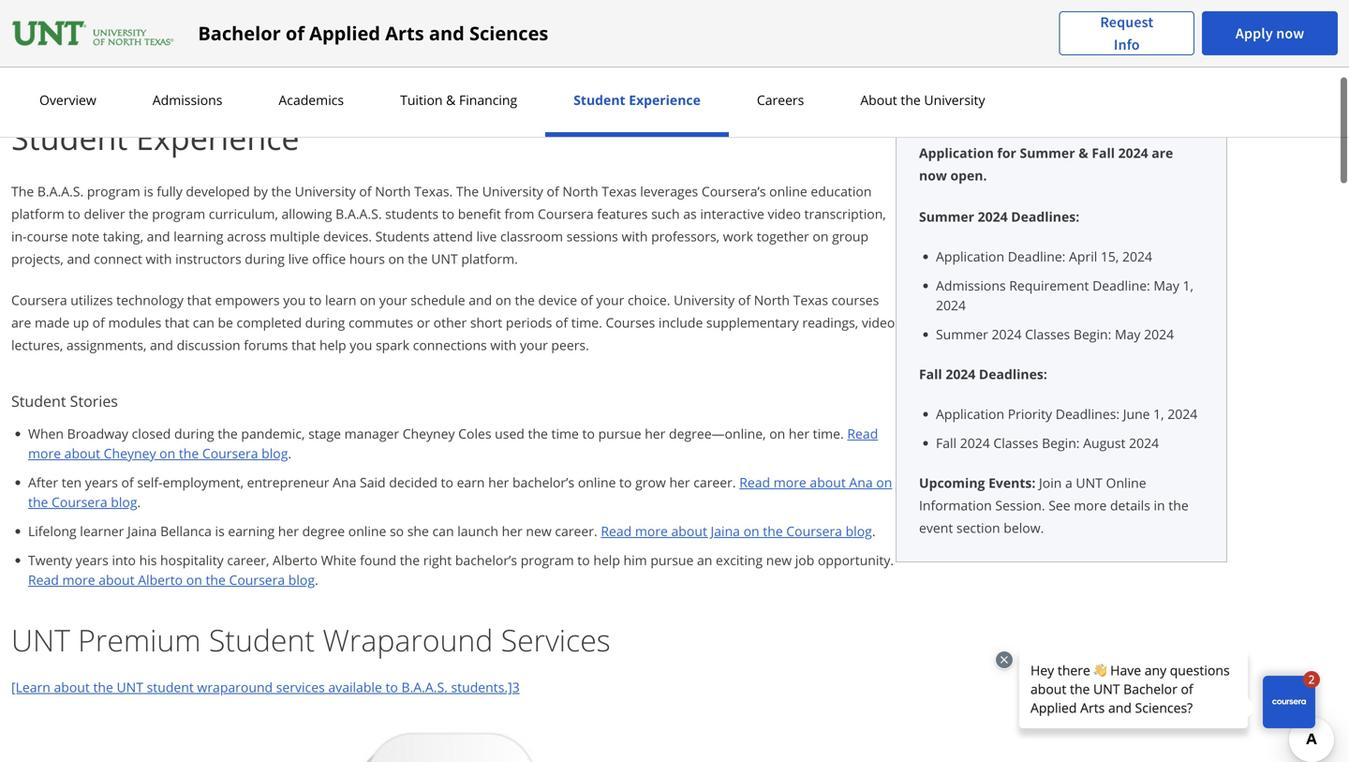 Task type: vqa. For each thing, say whether or not it's contained in the screenshot.


Task type: describe. For each thing, give the bounding box(es) containing it.
1 horizontal spatial program
[[152, 205, 205, 223]]

3 link
[[512, 678, 520, 696]]

admissions requirement deadline: may 1, 2024 list item
[[936, 276, 1205, 315]]

taking,
[[103, 227, 143, 245]]

0 horizontal spatial during
[[174, 425, 214, 442]]

modules
[[108, 314, 161, 331]]

0 vertical spatial program
[[87, 182, 140, 200]]

1 the from the left
[[11, 182, 34, 200]]

list item containing lifelong learner jaina bellanca is earning her degree online so she can launch her new career.
[[28, 521, 896, 541]]

unt online premium student wraparound services image
[[149, 717, 758, 762]]

the inside read more about ana on the coursera blog
[[28, 493, 48, 511]]

list item containing after ten years of self-employment, entrepreneur ana said decided to earn her bachelor's online to grow her career.
[[28, 472, 896, 512]]

and down modules
[[150, 336, 173, 354]]

course
[[27, 227, 68, 245]]

[learn about the unt student wraparound services available to b.a.a.s. students.] link
[[11, 678, 512, 696]]

arts
[[385, 20, 424, 46]]

transcription,
[[805, 205, 887, 223]]

professors,
[[652, 227, 720, 245]]

admissions for admissions
[[153, 91, 223, 109]]

application for summer & fall 2024 are now open.
[[920, 144, 1174, 184]]

university up from
[[482, 182, 544, 200]]

online
[[1107, 474, 1147, 492]]

on down students
[[389, 250, 405, 268]]

2 vertical spatial that
[[292, 336, 316, 354]]

1 horizontal spatial your
[[520, 336, 548, 354]]

is inside 'the b.a.a.s. program is fully developed by the university of north texas. the university of north texas leverages coursera's online education platform to deliver the program curriculum, allowing b.a.a.s. students to benefit from coursera features such as interactive video transcription, in-course note taking, and learning across multiple devices. students attend live classroom sessions with professors, work together on group projects, and connect with instructors during live office hours on the unt platform.'
[[144, 182, 153, 200]]

upcoming
[[920, 474, 986, 492]]

summer 2024 classes begin: may 2024 list item
[[936, 324, 1205, 344]]

coursera inside 'the b.a.a.s. program is fully developed by the university of north texas. the university of north texas leverages coursera's online education platform to deliver the program curriculum, allowing b.a.a.s. students to benefit from coursera features such as interactive video transcription, in-course note taking, and learning across multiple devices. students attend live classroom sessions with professors, work together on group projects, and connect with instructors during live office hours on the unt platform.'
[[538, 205, 594, 223]]

1 horizontal spatial student experience
[[574, 91, 701, 109]]

blog inside twenty years into his hospitality career, alberto white found the right bachelor's program to help him pursue an exciting new job opportunity. read more about alberto on the coursera blog .
[[288, 571, 315, 589]]

time
[[552, 425, 579, 442]]

entrepreneur
[[247, 473, 330, 491]]

1 vertical spatial b.a.a.s.
[[336, 205, 382, 223]]

fall inside 'application for summer & fall 2024 are now open.'
[[1092, 144, 1115, 162]]

unt inside the join a unt online information session. see more details in the event section below.
[[1076, 474, 1103, 492]]

hospitality
[[160, 551, 224, 569]]

0 horizontal spatial you
[[283, 291, 306, 309]]

academics link
[[273, 91, 350, 109]]

unt premium student wraparound services
[[11, 620, 611, 660]]

tuition & financing link
[[395, 91, 523, 109]]

unt left student
[[117, 678, 143, 696]]

deadline: inside list item
[[1008, 247, 1066, 265]]

. up opportunity.
[[873, 522, 876, 540]]

on up commutes
[[360, 291, 376, 309]]

earn
[[457, 473, 485, 491]]

coursera inside read more about ana on the coursera blog
[[52, 493, 107, 511]]

join
[[1040, 474, 1062, 492]]

coursera up job
[[787, 522, 843, 540]]

list for for
[[927, 404, 1205, 453]]

multiple
[[270, 227, 320, 245]]

cheyney inside read more about cheyney on the coursera blog
[[104, 444, 156, 462]]

career,
[[227, 551, 269, 569]]

summer 2024 deadlines:
[[920, 208, 1080, 225]]

or
[[417, 314, 430, 331]]

completed
[[237, 314, 302, 331]]

her up grow
[[645, 425, 666, 442]]

platform.
[[462, 250, 518, 268]]

university inside coursera utilizes technology that empowers you to learn on your schedule and on the device of your choice. university of north texas courses are made up of modules that can be completed during commutes or other short periods of time. courses include supplementary readings, video lectures, assignments, and discussion forums that help you spark connections with your peers.
[[674, 291, 735, 309]]

years inside twenty years into his hospitality career, alberto white found the right bachelor's program to help him pursue an exciting new job opportunity. read more about alberto on the coursera blog .
[[76, 551, 109, 569]]

1 horizontal spatial north
[[563, 182, 599, 200]]

to right available
[[386, 678, 398, 696]]

decided
[[389, 473, 438, 491]]

connect
[[94, 250, 142, 268]]

0 vertical spatial bachelor's
[[513, 473, 575, 491]]

deadlines: for fall 2024 deadlines:
[[979, 365, 1048, 383]]

university right about
[[925, 91, 986, 109]]

fall 2024 classes begin: august 2024 list item
[[936, 433, 1205, 453]]

instructors
[[175, 250, 241, 268]]

of up classroom
[[547, 182, 559, 200]]

1 ana from the left
[[333, 473, 357, 491]]

to left earn
[[441, 473, 454, 491]]

lifelong
[[28, 522, 77, 540]]

admissions for admissions requirement deadline: may 1, 2024
[[936, 277, 1006, 294]]

june
[[1124, 405, 1151, 423]]

overview link
[[34, 91, 102, 109]]

her right grow
[[670, 473, 690, 491]]

& inside 'application for summer & fall 2024 are now open.'
[[1079, 144, 1089, 162]]

events:
[[989, 474, 1036, 492]]

on inside twenty years into his hospitality career, alberto white found the right bachelor's program to help him pursue an exciting new job opportunity. read more about alberto on the coursera blog .
[[186, 571, 202, 589]]

stories
[[70, 391, 118, 411]]

lifelong learner jaina bellanca is earning her degree online so she can launch her new career. read more about jaina on the coursera blog .
[[28, 522, 876, 540]]

to up attend
[[442, 205, 455, 223]]

requirement
[[1010, 277, 1090, 294]]

about the university link
[[855, 91, 991, 109]]

closed
[[132, 425, 171, 442]]

0 vertical spatial career.
[[694, 473, 736, 491]]

benefit
[[458, 205, 501, 223]]

session.
[[996, 496, 1046, 514]]

to up the note on the left of page
[[68, 205, 80, 223]]

her right degree—online,
[[789, 425, 810, 442]]

after
[[28, 473, 58, 491]]

peers.
[[552, 336, 589, 354]]

1, for june
[[1154, 405, 1165, 423]]

sessions
[[567, 227, 619, 245]]

from
[[505, 205, 535, 223]]

admissions requirement deadline: may 1, 2024
[[936, 277, 1194, 314]]

about up an
[[672, 522, 708, 540]]

degree—online,
[[669, 425, 766, 442]]

time. inside coursera utilizes technology that empowers you to learn on your schedule and on the device of your choice. university of north texas courses are made up of modules that can be completed during commutes or other short periods of time. courses include supplementary readings, video lectures, assignments, and discussion forums that help you spark connections with your peers.
[[572, 314, 603, 331]]

2 vertical spatial b.a.a.s.
[[402, 678, 448, 696]]

to right "time"
[[583, 425, 595, 442]]

degree
[[302, 522, 345, 540]]

are inside coursera utilizes technology that empowers you to learn on your schedule and on the device of your choice. university of north texas courses are made up of modules that can be completed during commutes or other short periods of time. courses include supplementary readings, video lectures, assignments, and discussion forums that help you spark connections with your peers.
[[11, 314, 31, 331]]

1 vertical spatial online
[[578, 473, 616, 491]]

and right arts
[[429, 20, 465, 46]]

1 horizontal spatial is
[[215, 522, 225, 540]]

broadway
[[67, 425, 128, 442]]

fully
[[157, 182, 183, 200]]

video inside coursera utilizes technology that empowers you to learn on your schedule and on the device of your choice. university of north texas courses are made up of modules that can be completed during commutes or other short periods of time. courses include supplementary readings, video lectures, assignments, and discussion forums that help you spark connections with your peers.
[[862, 314, 895, 331]]

0 horizontal spatial &
[[446, 91, 456, 109]]

about right [learn
[[54, 678, 90, 696]]

twenty years into his hospitality career, alberto white found the right bachelor's program to help him pursue an exciting new job opportunity. read more about alberto on the coursera blog .
[[28, 551, 894, 589]]

exciting
[[716, 551, 763, 569]]

0 horizontal spatial live
[[288, 250, 309, 268]]

1 vertical spatial you
[[350, 336, 372, 354]]

0 horizontal spatial b.a.a.s.
[[37, 182, 84, 200]]

coles
[[459, 425, 492, 442]]

ana inside read more about ana on the coursera blog
[[850, 473, 873, 491]]

read inside read more about cheyney on the coursera blog
[[848, 425, 879, 442]]

other
[[434, 314, 467, 331]]

application for application for summer & fall 2024 are now open.
[[920, 144, 994, 162]]

students
[[385, 205, 439, 223]]

0 vertical spatial experience
[[629, 91, 701, 109]]

launch
[[458, 522, 499, 540]]

group
[[832, 227, 869, 245]]

of right device
[[581, 291, 593, 309]]

deadline: inside admissions requirement deadline: may 1, 2024
[[1093, 277, 1151, 294]]

texas inside 'the b.a.a.s. program is fully developed by the university of north texas. the university of north texas leverages coursera's online education platform to deliver the program curriculum, allowing b.a.a.s. students to benefit from coursera features such as interactive video transcription, in-course note taking, and learning across multiple devices. students attend live classroom sessions with professors, work together on group projects, and connect with instructors during live office hours on the unt platform.'
[[602, 182, 637, 200]]

15,
[[1101, 247, 1120, 265]]

services
[[276, 678, 325, 696]]

his
[[139, 551, 157, 569]]

coursera inside read more about cheyney on the coursera blog
[[202, 444, 258, 462]]

of inside list item
[[121, 473, 134, 491]]

0 horizontal spatial alberto
[[138, 571, 183, 589]]

empowers
[[215, 291, 280, 309]]

devices.
[[323, 227, 372, 245]]

summer inside 'application for summer & fall 2024 are now open.'
[[1020, 144, 1076, 162]]

of up devices.
[[359, 182, 372, 200]]

summer for summer 2024 deadlines:
[[920, 208, 975, 225]]

video inside 'the b.a.a.s. program is fully developed by the university of north texas. the university of north texas leverages coursera's online education platform to deliver the program curriculum, allowing b.a.a.s. students to benefit from coursera features such as interactive video transcription, in-course note taking, and learning across multiple devices. students attend live classroom sessions with professors, work together on group projects, and connect with instructors during live office hours on the unt platform.'
[[768, 205, 801, 223]]

0 vertical spatial that
[[187, 291, 212, 309]]

and up the 'short'
[[469, 291, 492, 309]]

apply now button
[[1203, 11, 1339, 55]]

1 horizontal spatial cheyney
[[403, 425, 455, 442]]

classes for summer
[[1026, 325, 1071, 343]]

more inside the join a unt online information session. see more details in the event section below.
[[1074, 496, 1107, 514]]

coursera inside twenty years into his hospitality career, alberto white found the right bachelor's program to help him pursue an exciting new job opportunity. read more about alberto on the coursera blog .
[[229, 571, 285, 589]]

0 horizontal spatial online
[[348, 522, 387, 540]]

student
[[147, 678, 194, 696]]

blog up opportunity.
[[846, 522, 873, 540]]

time. inside "list"
[[813, 425, 844, 442]]

1 vertical spatial that
[[165, 314, 189, 331]]

unt up [learn
[[11, 620, 70, 660]]

short
[[470, 314, 503, 331]]

on left group
[[813, 227, 829, 245]]

deadlines: for application priority deadlines: june 1, 2024
[[1056, 405, 1120, 423]]

0 vertical spatial pursue
[[599, 425, 642, 442]]

texas inside coursera utilizes technology that empowers you to learn on your schedule and on the device of your choice. university of north texas courses are made up of modules that can be completed during commutes or other short periods of time. courses include supplementary readings, video lectures, assignments, and discussion forums that help you spark connections with your peers.
[[794, 291, 829, 309]]

the inside read more about cheyney on the coursera blog
[[179, 444, 199, 462]]

found
[[360, 551, 397, 569]]

of right up
[[93, 314, 105, 331]]

now inside button
[[1277, 24, 1305, 43]]

[learn
[[11, 678, 50, 696]]

2 horizontal spatial your
[[597, 291, 625, 309]]

request info button
[[1060, 11, 1195, 56]]

now inside 'application for summer & fall 2024 are now open.'
[[920, 166, 948, 184]]

2024 inside 'application for summer & fall 2024 are now open.'
[[1119, 144, 1149, 162]]

financing
[[459, 91, 518, 109]]

work
[[723, 227, 754, 245]]

bellanca
[[160, 522, 212, 540]]

learn
[[325, 291, 357, 309]]

forums
[[244, 336, 288, 354]]

university up allowing
[[295, 182, 356, 200]]

features
[[597, 205, 648, 223]]

list item containing twenty years into his hospitality career, alberto white found the right bachelor's program to help him pursue an exciting new job opportunity.
[[28, 550, 896, 590]]

open.
[[951, 166, 988, 184]]

0 horizontal spatial new
[[526, 522, 552, 540]]

learner
[[80, 522, 124, 540]]

self-
[[137, 473, 163, 491]]

her right earn
[[489, 473, 509, 491]]

blog inside read more about cheyney on the coursera blog
[[262, 444, 288, 462]]

employment,
[[163, 473, 244, 491]]

0 horizontal spatial your
[[379, 291, 407, 309]]

application for application priority deadlines: june 1, 2024
[[936, 405, 1005, 423]]

on right degree—online,
[[770, 425, 786, 442]]

section
[[957, 519, 1001, 537]]

program inside twenty years into his hospitality career, alberto white found the right bachelor's program to help him pursue an exciting new job opportunity. read more about alberto on the coursera blog .
[[521, 551, 574, 569]]

application deadline: april 15, 2024
[[936, 247, 1153, 265]]

help inside twenty years into his hospitality career, alberto white found the right bachelor's program to help him pursue an exciting new job opportunity. read more about alberto on the coursera blog .
[[594, 551, 620, 569]]

3
[[512, 678, 520, 696]]

students.]
[[451, 678, 512, 696]]

coursera inside coursera utilizes technology that empowers you to learn on your schedule and on the device of your choice. university of north texas courses are made up of modules that can be completed during commutes or other short periods of time. courses include supplementary readings, video lectures, assignments, and discussion forums that help you spark connections with your peers.
[[11, 291, 67, 309]]

more up him
[[635, 522, 668, 540]]

the inside coursera utilizes technology that empowers you to learn on your schedule and on the device of your choice. university of north texas courses are made up of modules that can be completed during commutes or other short periods of time. courses include supplementary readings, video lectures, assignments, and discussion forums that help you spark connections with your peers.
[[515, 291, 535, 309]]

read more about cheyney on the coursera blog
[[28, 425, 879, 462]]

and right taking,
[[147, 227, 170, 245]]



Task type: locate. For each thing, give the bounding box(es) containing it.
during down across
[[245, 250, 285, 268]]

about up job
[[810, 473, 846, 491]]

0 vertical spatial is
[[144, 182, 153, 200]]

application down fall 2024 deadlines:
[[936, 405, 1005, 423]]

developed
[[186, 182, 250, 200]]

1 horizontal spatial alberto
[[273, 551, 318, 569]]

alberto
[[273, 551, 318, 569], [138, 571, 183, 589]]

of down device
[[556, 314, 568, 331]]

office
[[312, 250, 346, 268]]

0 vertical spatial b.a.a.s.
[[37, 182, 84, 200]]

1 vertical spatial with
[[146, 250, 172, 268]]

about
[[64, 444, 100, 462], [810, 473, 846, 491], [672, 522, 708, 540], [99, 571, 135, 589], [54, 678, 90, 696]]

0 vertical spatial online
[[770, 182, 808, 200]]

during down learn
[[305, 314, 345, 331]]

experience
[[629, 91, 701, 109], [136, 116, 299, 159]]

. inside twenty years into his hospitality career, alberto white found the right bachelor's program to help him pursue an exciting new job opportunity. read more about alberto on the coursera blog .
[[315, 571, 318, 589]]

services
[[501, 620, 611, 660]]

list item
[[28, 424, 896, 463], [28, 472, 896, 512], [28, 521, 896, 541], [28, 550, 896, 590]]

texas.
[[414, 182, 453, 200]]

1 horizontal spatial jaina
[[711, 522, 741, 540]]

0 horizontal spatial jaina
[[127, 522, 157, 540]]

. down pandemic,
[[288, 444, 292, 462]]

read inside read more about ana on the coursera blog
[[740, 473, 771, 491]]

cheyney left coles
[[403, 425, 455, 442]]

more right "see"
[[1074, 496, 1107, 514]]

pandemic,
[[241, 425, 305, 442]]

online inside 'the b.a.a.s. program is fully developed by the university of north texas. the university of north texas leverages coursera's online education platform to deliver the program curriculum, allowing b.a.a.s. students to benefit from coursera features such as interactive video transcription, in-course note taking, and learning across multiple devices. students attend live classroom sessions with professors, work together on group projects, and connect with instructors during live office hours on the unt platform.'
[[770, 182, 808, 200]]

application deadline: april 15, 2024 list item
[[936, 247, 1205, 266]]

application inside list item
[[936, 247, 1005, 265]]

& right for in the right of the page
[[1079, 144, 1089, 162]]

to left grow
[[620, 473, 632, 491]]

1 vertical spatial fall
[[920, 365, 943, 383]]

online
[[770, 182, 808, 200], [578, 473, 616, 491], [348, 522, 387, 540]]

1, for may
[[1183, 277, 1194, 294]]

you down commutes
[[350, 336, 372, 354]]

blog down self-
[[111, 493, 137, 511]]

1 vertical spatial application
[[936, 247, 1005, 265]]

1 vertical spatial now
[[920, 166, 948, 184]]

to left learn
[[309, 291, 322, 309]]

1 horizontal spatial time.
[[813, 425, 844, 442]]

about inside twenty years into his hospitality career, alberto white found the right bachelor's program to help him pursue an exciting new job opportunity. read more about alberto on the coursera blog .
[[99, 571, 135, 589]]

may
[[1154, 277, 1180, 294], [1115, 325, 1141, 343]]

read more about ana on the coursera blog
[[28, 473, 893, 511]]

coursera down the career,
[[229, 571, 285, 589]]

deadline: up requirement
[[1008, 247, 1066, 265]]

1, inside 'list item'
[[1154, 405, 1165, 423]]

0 vertical spatial &
[[446, 91, 456, 109]]

classroom
[[501, 227, 563, 245]]

online up together at the top right of page
[[770, 182, 808, 200]]

twenty
[[28, 551, 72, 569]]

2 vertical spatial application
[[936, 405, 1005, 423]]

overview
[[39, 91, 96, 109]]

coursera up made
[[11, 291, 67, 309]]

1 horizontal spatial with
[[491, 336, 517, 354]]

1, inside admissions requirement deadline: may 1, 2024
[[1183, 277, 1194, 294]]

used
[[495, 425, 525, 442]]

1 vertical spatial texas
[[794, 291, 829, 309]]

on up the 'short'
[[496, 291, 512, 309]]

1 vertical spatial video
[[862, 314, 895, 331]]

connections
[[413, 336, 487, 354]]

north up supplementary
[[754, 291, 790, 309]]

1 horizontal spatial may
[[1154, 277, 1180, 294]]

read inside twenty years into his hospitality career, alberto white found the right bachelor's program to help him pursue an exciting new job opportunity. read more about alberto on the coursera blog .
[[28, 571, 59, 589]]

0 vertical spatial texas
[[602, 182, 637, 200]]

2 jaina from the left
[[711, 522, 741, 540]]

0 horizontal spatial can
[[193, 314, 214, 331]]

application inside 'application for summer & fall 2024 are now open.'
[[920, 144, 994, 162]]

&
[[446, 91, 456, 109], [1079, 144, 1089, 162]]

1 horizontal spatial texas
[[794, 291, 829, 309]]

more inside twenty years into his hospitality career, alberto white found the right bachelor's program to help him pursue an exciting new job opportunity. read more about alberto on the coursera blog .
[[62, 571, 95, 589]]

list item containing when broadway closed during the pandemic, stage manager cheyney coles used the time to pursue her degree—online, on her time.
[[28, 424, 896, 463]]

sciences
[[470, 20, 549, 46]]

0 vertical spatial new
[[526, 522, 552, 540]]

new inside twenty years into his hospitality career, alberto white found the right bachelor's program to help him pursue an exciting new job opportunity. read more about alberto on the coursera blog .
[[767, 551, 792, 569]]

0 horizontal spatial now
[[920, 166, 948, 184]]

2024 inside list item
[[1123, 247, 1153, 265]]

information
[[920, 496, 992, 514]]

pursue inside twenty years into his hospitality career, alberto white found the right bachelor's program to help him pursue an exciting new job opportunity. read more about alberto on the coursera blog .
[[651, 551, 694, 569]]

in
[[1154, 496, 1166, 514]]

classes for fall
[[994, 434, 1039, 452]]

about inside read more about ana on the coursera blog
[[810, 473, 846, 491]]

classes down priority
[[994, 434, 1039, 452]]

online left so
[[348, 522, 387, 540]]

list item up earn
[[28, 424, 896, 463]]

is left fully
[[144, 182, 153, 200]]

0 vertical spatial alberto
[[273, 551, 318, 569]]

coursera utilizes technology that empowers you to learn on your schedule and on the device of your choice. university of north texas courses are made up of modules that can be completed during commutes or other short periods of time. courses include supplementary readings, video lectures, assignments, and discussion forums that help you spark connections with your peers.
[[11, 291, 895, 354]]

new
[[526, 522, 552, 540], [767, 551, 792, 569]]

1 vertical spatial program
[[152, 205, 205, 223]]

1 horizontal spatial can
[[433, 522, 454, 540]]

b.a.a.s. down wraparound
[[402, 678, 448, 696]]

bachelor's down "time"
[[513, 473, 575, 491]]

0 horizontal spatial texas
[[602, 182, 637, 200]]

fall 2024 deadlines:
[[920, 365, 1048, 383]]

application priority deadlines: june 1, 2024
[[936, 405, 1198, 423]]

during inside coursera utilizes technology that empowers you to learn on your schedule and on the device of your choice. university of north texas courses are made up of modules that can be completed during commutes or other short periods of time. courses include supplementary readings, video lectures, assignments, and discussion forums that help you spark connections with your peers.
[[305, 314, 345, 331]]

deadlines:
[[1012, 208, 1080, 225], [979, 365, 1048, 383], [1056, 405, 1120, 423]]

deadlines: up august
[[1056, 405, 1120, 423]]

can left be
[[193, 314, 214, 331]]

fall for fall 2024 deadlines:
[[920, 365, 943, 383]]

0 horizontal spatial north
[[375, 182, 411, 200]]

leverages
[[640, 182, 699, 200]]

the inside the join a unt online information session. see more details in the event section below.
[[1169, 496, 1189, 514]]

blog down the degree
[[288, 571, 315, 589]]

summer up fall 2024 deadlines:
[[936, 325, 989, 343]]

applied
[[309, 20, 381, 46]]

3 list item from the top
[[28, 521, 896, 541]]

1 vertical spatial deadlines:
[[979, 365, 1048, 383]]

0 horizontal spatial ana
[[333, 473, 357, 491]]

deadlines: for summer 2024 deadlines:
[[1012, 208, 1080, 225]]

1 vertical spatial admissions
[[936, 277, 1006, 294]]

1 vertical spatial can
[[433, 522, 454, 540]]

0 horizontal spatial 1,
[[1154, 405, 1165, 423]]

careers
[[757, 91, 805, 109]]

application inside 'list item'
[[936, 405, 1005, 423]]

more inside read more about cheyney on the coursera blog
[[28, 444, 61, 462]]

ana up opportunity.
[[850, 473, 873, 491]]

career.
[[694, 473, 736, 491], [555, 522, 598, 540]]

2 vertical spatial deadlines:
[[1056, 405, 1120, 423]]

1 vertical spatial deadline:
[[1093, 277, 1151, 294]]

more down twenty
[[62, 571, 95, 589]]

allowing
[[282, 205, 332, 223]]

your down the 'periods'
[[520, 336, 548, 354]]

0 vertical spatial you
[[283, 291, 306, 309]]

as
[[684, 205, 697, 223]]

to inside twenty years into his hospitality career, alberto white found the right bachelor's program to help him pursue an exciting new job opportunity. read more about alberto on the coursera blog .
[[578, 551, 590, 569]]

coursera up employment, on the bottom
[[202, 444, 258, 462]]

list for experience
[[19, 424, 896, 590]]

said
[[360, 473, 386, 491]]

0 horizontal spatial video
[[768, 205, 801, 223]]

classes down admissions requirement deadline: may 1, 2024
[[1026, 325, 1071, 343]]

2 ana from the left
[[850, 473, 873, 491]]

video down courses
[[862, 314, 895, 331]]

begin: down application priority deadlines: june 1, 2024
[[1042, 434, 1080, 452]]

b.a.a.s. up devices.
[[336, 205, 382, 223]]

can right she
[[433, 522, 454, 540]]

video up together at the top right of page
[[768, 205, 801, 223]]

unt down attend
[[431, 250, 458, 268]]

fall for fall 2024 classes begin: august 2024
[[936, 434, 957, 452]]

list containing application deadline: april 15, 2024
[[927, 247, 1205, 344]]

0 horizontal spatial cheyney
[[104, 444, 156, 462]]

up
[[73, 314, 89, 331]]

0 horizontal spatial help
[[320, 336, 346, 354]]

such
[[652, 205, 680, 223]]

on
[[813, 227, 829, 245], [389, 250, 405, 268], [360, 291, 376, 309], [496, 291, 512, 309], [770, 425, 786, 442], [159, 444, 175, 462], [877, 473, 893, 491], [744, 522, 760, 540], [186, 571, 202, 589]]

program up services
[[521, 551, 574, 569]]

bachelor's down launch
[[455, 551, 518, 569]]

request info
[[1101, 13, 1154, 54]]

so
[[390, 522, 404, 540]]

2024 inside 'list item'
[[1168, 405, 1198, 423]]

. down the degree
[[315, 571, 318, 589]]

2 horizontal spatial north
[[754, 291, 790, 309]]

tuition & financing
[[400, 91, 518, 109]]

can inside coursera utilizes technology that empowers you to learn on your schedule and on the device of your choice. university of north texas courses are made up of modules that can be completed during commutes or other short periods of time. courses include supplementary readings, video lectures, assignments, and discussion forums that help you spark connections with your peers.
[[193, 314, 214, 331]]

about the university
[[861, 91, 986, 109]]

1 horizontal spatial experience
[[629, 91, 701, 109]]

may inside summer 2024 classes begin: may 2024 list item
[[1115, 325, 1141, 343]]

deadlines: up application deadline: april 15, 2024 on the right top
[[1012, 208, 1080, 225]]

coursera down ten
[[52, 493, 107, 511]]

ten
[[62, 473, 82, 491]]

program up deliver
[[87, 182, 140, 200]]

during inside 'the b.a.a.s. program is fully developed by the university of north texas. the university of north texas leverages coursera's online education platform to deliver the program curriculum, allowing b.a.a.s. students to benefit from coursera features such as interactive video transcription, in-course note taking, and learning across multiple devices. students attend live classroom sessions with professors, work together on group projects, and connect with instructors during live office hours on the unt platform.'
[[245, 250, 285, 268]]

are inside 'application for summer & fall 2024 are now open.'
[[1152, 144, 1174, 162]]

0 vertical spatial live
[[477, 227, 497, 245]]

deadline: down 15,
[[1093, 277, 1151, 294]]

0 vertical spatial help
[[320, 336, 346, 354]]

b.a.a.s.
[[37, 182, 84, 200], [336, 205, 382, 223], [402, 678, 448, 696]]

0 vertical spatial years
[[85, 473, 118, 491]]

can
[[193, 314, 214, 331], [433, 522, 454, 540]]

1 vertical spatial begin:
[[1042, 434, 1080, 452]]

courses
[[606, 314, 656, 331]]

summer for summer 2024 classes begin: may 2024
[[936, 325, 989, 343]]

0 vertical spatial cheyney
[[403, 425, 455, 442]]

begin: for august
[[1042, 434, 1080, 452]]

that down technology at the left top
[[165, 314, 189, 331]]

2024 inside admissions requirement deadline: may 1, 2024
[[936, 296, 966, 314]]

on left upcoming
[[877, 473, 893, 491]]

1 jaina from the left
[[127, 522, 157, 540]]

1 horizontal spatial pursue
[[651, 551, 694, 569]]

that
[[187, 291, 212, 309], [165, 314, 189, 331], [292, 336, 316, 354]]

pursue
[[599, 425, 642, 442], [651, 551, 694, 569]]

include
[[659, 314, 703, 331]]

summer inside list item
[[936, 325, 989, 343]]

1 horizontal spatial the
[[456, 182, 479, 200]]

north inside coursera utilizes technology that empowers you to learn on your schedule and on the device of your choice. university of north texas courses are made up of modules that can be completed during commutes or other short periods of time. courses include supplementary readings, video lectures, assignments, and discussion forums that help you spark connections with your peers.
[[754, 291, 790, 309]]

1 horizontal spatial during
[[245, 250, 285, 268]]

1 vertical spatial summer
[[920, 208, 975, 225]]

bachelor's inside twenty years into his hospitality career, alberto white found the right bachelor's program to help him pursue an exciting new job opportunity. read more about alberto on the coursera blog .
[[455, 551, 518, 569]]

list
[[927, 247, 1205, 344], [927, 404, 1205, 453], [19, 424, 896, 590]]

1 list item from the top
[[28, 424, 896, 463]]

apply
[[1236, 24, 1274, 43]]

when broadway closed during the pandemic, stage manager cheyney coles used the time to pursue her degree—online, on her time.
[[28, 425, 848, 442]]

live down 'multiple'
[[288, 250, 309, 268]]

application up open.
[[920, 144, 994, 162]]

0 vertical spatial during
[[245, 250, 285, 268]]

video
[[768, 205, 801, 223], [862, 314, 895, 331]]

now right apply
[[1277, 24, 1305, 43]]

jaina up his in the bottom left of the page
[[127, 522, 157, 540]]

0 vertical spatial now
[[1277, 24, 1305, 43]]

learning
[[174, 227, 224, 245]]

0 horizontal spatial time.
[[572, 314, 603, 331]]

coursera
[[538, 205, 594, 223], [11, 291, 67, 309], [202, 444, 258, 462], [52, 493, 107, 511], [787, 522, 843, 540], [229, 571, 285, 589]]

admissions link
[[147, 91, 228, 109]]

1 horizontal spatial &
[[1079, 144, 1089, 162]]

1 vertical spatial new
[[767, 551, 792, 569]]

1 vertical spatial alberto
[[138, 571, 183, 589]]

join a unt online information session. see more details in the event section below.
[[920, 474, 1189, 537]]

2 vertical spatial summer
[[936, 325, 989, 343]]

begin: for may
[[1074, 325, 1112, 343]]

1 vertical spatial experience
[[136, 116, 299, 159]]

1 horizontal spatial admissions
[[936, 277, 1006, 294]]

to inside coursera utilizes technology that empowers you to learn on your schedule and on the device of your choice. university of north texas courses are made up of modules that can be completed during commutes or other short periods of time. courses include supplementary readings, video lectures, assignments, and discussion forums that help you spark connections with your peers.
[[309, 291, 322, 309]]

. down self-
[[137, 493, 141, 511]]

of left applied
[[286, 20, 305, 46]]

0 horizontal spatial career.
[[555, 522, 598, 540]]

1 horizontal spatial ana
[[850, 473, 873, 491]]

pursue right "time"
[[599, 425, 642, 442]]

university of north texas image
[[11, 18, 176, 48]]

fall inside fall 2024 classes begin: august 2024 list item
[[936, 434, 957, 452]]

2 vertical spatial during
[[174, 425, 214, 442]]

deadlines: inside "application priority deadlines: june 1, 2024" 'list item'
[[1056, 405, 1120, 423]]

on inside read more about ana on the coursera blog
[[877, 473, 893, 491]]

0 vertical spatial video
[[768, 205, 801, 223]]

for
[[998, 144, 1017, 162]]

2 vertical spatial online
[[348, 522, 387, 540]]

alberto down the degree
[[273, 551, 318, 569]]

alberto down his in the bottom left of the page
[[138, 571, 183, 589]]

1 vertical spatial student experience
[[11, 116, 299, 159]]

summer right for in the right of the page
[[1020, 144, 1076, 162]]

earning
[[228, 522, 275, 540]]

can inside list item
[[433, 522, 454, 540]]

fall
[[1092, 144, 1115, 162], [920, 365, 943, 383], [936, 434, 957, 452]]

coursera's
[[702, 182, 766, 200]]

right
[[423, 551, 452, 569]]

a
[[1066, 474, 1073, 492]]

tuition
[[400, 91, 443, 109]]

into
[[112, 551, 136, 569]]

1 horizontal spatial video
[[862, 314, 895, 331]]

on up exciting
[[744, 522, 760, 540]]

1 vertical spatial help
[[594, 551, 620, 569]]

the
[[901, 91, 921, 109], [271, 182, 292, 200], [129, 205, 149, 223], [408, 250, 428, 268], [515, 291, 535, 309], [218, 425, 238, 442], [528, 425, 548, 442], [179, 444, 199, 462], [28, 493, 48, 511], [1169, 496, 1189, 514], [763, 522, 783, 540], [400, 551, 420, 569], [206, 571, 226, 589], [93, 678, 113, 696]]

ana
[[333, 473, 357, 491], [850, 473, 873, 491]]

bachelor's
[[513, 473, 575, 491], [455, 551, 518, 569]]

application for application deadline: april 15, 2024
[[936, 247, 1005, 265]]

more inside read more about ana on the coursera blog
[[774, 473, 807, 491]]

2 the from the left
[[456, 182, 479, 200]]

now
[[1277, 24, 1305, 43], [920, 166, 948, 184]]

the up benefit
[[456, 182, 479, 200]]

0 horizontal spatial are
[[11, 314, 31, 331]]

1 horizontal spatial now
[[1277, 24, 1305, 43]]

him
[[624, 551, 647, 569]]

0 horizontal spatial student experience
[[11, 116, 299, 159]]

about inside read more about cheyney on the coursera blog
[[64, 444, 100, 462]]

0 vertical spatial deadline:
[[1008, 247, 1066, 265]]

1 horizontal spatial 1,
[[1183, 277, 1194, 294]]

north up students at the top left of the page
[[375, 182, 411, 200]]

unt inside 'the b.a.a.s. program is fully developed by the university of north texas. the university of north texas leverages coursera's online education platform to deliver the program curriculum, allowing b.a.a.s. students to benefit from coursera features such as interactive video transcription, in-course note taking, and learning across multiple devices. students attend live classroom sessions with professors, work together on group projects, and connect with instructors during live office hours on the unt platform.'
[[431, 250, 458, 268]]

across
[[227, 227, 266, 245]]

0 vertical spatial begin:
[[1074, 325, 1112, 343]]

1 vertical spatial career.
[[555, 522, 598, 540]]

begin: down admissions requirement deadline: may 1, 2024 list item
[[1074, 325, 1112, 343]]

cheyney down closed on the bottom
[[104, 444, 156, 462]]

her right launch
[[502, 522, 523, 540]]

pursue left an
[[651, 551, 694, 569]]

admissions down bachelor
[[153, 91, 223, 109]]

0 vertical spatial summer
[[1020, 144, 1076, 162]]

and down the note on the left of page
[[67, 250, 90, 268]]

on inside read more about cheyney on the coursera blog
[[159, 444, 175, 462]]

help inside coursera utilizes technology that empowers you to learn on your schedule and on the device of your choice. university of north texas courses are made up of modules that can be completed during commutes or other short periods of time. courses include supplementary readings, video lectures, assignments, and discussion forums that help you spark connections with your peers.
[[320, 336, 346, 354]]

during right closed on the bottom
[[174, 425, 214, 442]]

list containing when broadway closed during the pandemic, stage manager cheyney coles used the time to pursue her degree—online, on her time.
[[19, 424, 896, 590]]

0 vertical spatial classes
[[1026, 325, 1071, 343]]

blog inside read more about ana on the coursera blog
[[111, 493, 137, 511]]

years right ten
[[85, 473, 118, 491]]

list item up lifelong learner jaina bellanca is earning her degree online so she can launch her new career. read more about jaina on the coursera blog .
[[28, 472, 896, 512]]

1 vertical spatial classes
[[994, 434, 1039, 452]]

spark
[[376, 336, 410, 354]]

attend
[[433, 227, 473, 245]]

2 list item from the top
[[28, 472, 896, 512]]

0 horizontal spatial pursue
[[599, 425, 642, 442]]

may inside admissions requirement deadline: may 1, 2024
[[1154, 277, 1180, 294]]

she
[[408, 522, 429, 540]]

1 vertical spatial &
[[1079, 144, 1089, 162]]

academics
[[279, 91, 344, 109]]

0 horizontal spatial is
[[144, 182, 153, 200]]

application priority deadlines: june 1, 2024 list item
[[936, 404, 1205, 424]]

coursera up sessions
[[538, 205, 594, 223]]

1 horizontal spatial live
[[477, 227, 497, 245]]

0 horizontal spatial experience
[[136, 116, 299, 159]]

admissions inside admissions requirement deadline: may 1, 2024
[[936, 277, 1006, 294]]

program down fully
[[152, 205, 205, 223]]

assignments,
[[66, 336, 147, 354]]

live up platform.
[[477, 227, 497, 245]]

is
[[144, 182, 153, 200], [215, 522, 225, 540]]

2 horizontal spatial with
[[622, 227, 648, 245]]

opportunity.
[[818, 551, 894, 569]]

university up include
[[674, 291, 735, 309]]

0 vertical spatial with
[[622, 227, 648, 245]]

classes
[[1026, 325, 1071, 343], [994, 434, 1039, 452]]

4 list item from the top
[[28, 550, 896, 590]]

with right connect
[[146, 250, 172, 268]]

0 horizontal spatial the
[[11, 182, 34, 200]]

by
[[253, 182, 268, 200]]

1 vertical spatial time.
[[813, 425, 844, 442]]

is left earning on the bottom left of the page
[[215, 522, 225, 540]]

her left the degree
[[278, 522, 299, 540]]

with inside coursera utilizes technology that empowers you to learn on your schedule and on the device of your choice. university of north texas courses are made up of modules that can be completed during commutes or other short periods of time. courses include supplementary readings, video lectures, assignments, and discussion forums that help you spark connections with your peers.
[[491, 336, 517, 354]]

list containing application priority deadlines: june 1, 2024
[[927, 404, 1205, 453]]

& right tuition
[[446, 91, 456, 109]]

of up supplementary
[[739, 291, 751, 309]]



